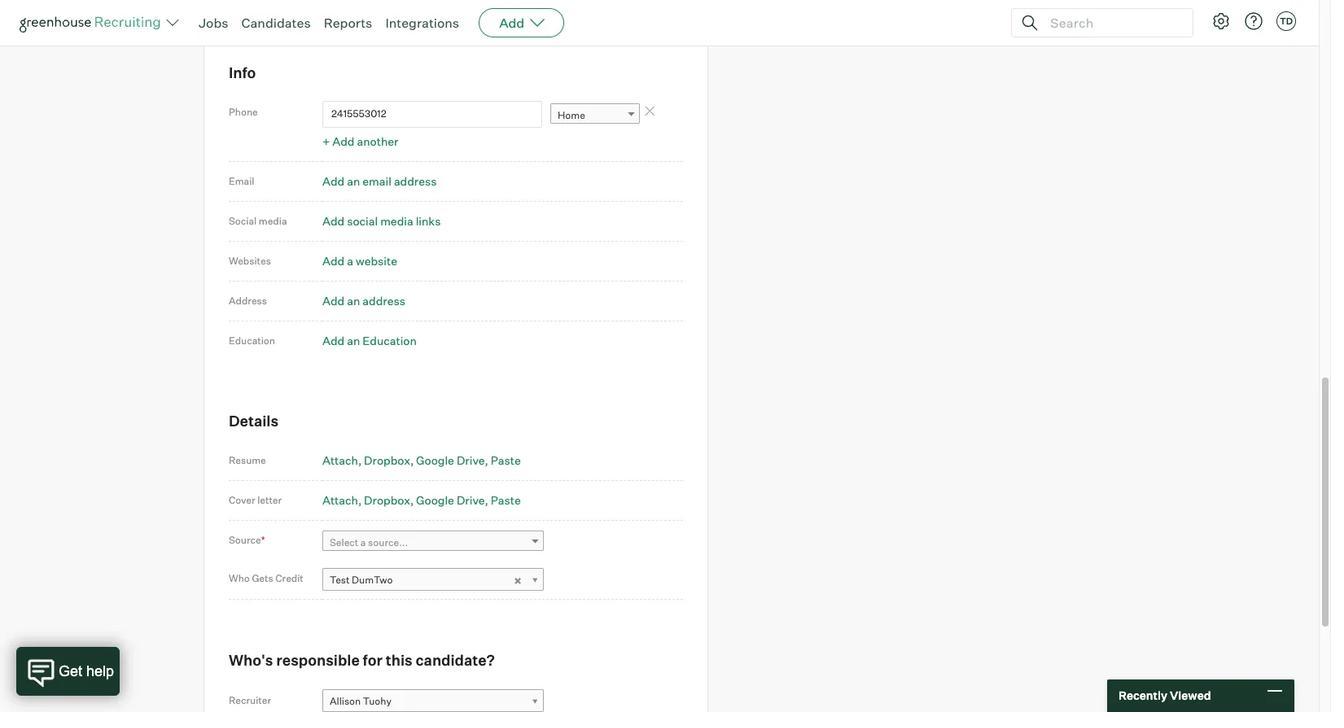 Task type: locate. For each thing, give the bounding box(es) containing it.
1 an from the top
[[347, 174, 360, 188]]

add
[[499, 15, 525, 31], [332, 134, 355, 148], [322, 174, 345, 188], [322, 214, 345, 228], [322, 254, 345, 268], [322, 294, 345, 308], [322, 334, 345, 348]]

1 vertical spatial attach dropbox google drive paste
[[322, 494, 521, 508]]

email
[[229, 175, 254, 187]]

0 vertical spatial google
[[416, 454, 454, 468]]

websites
[[229, 255, 271, 267]]

address down website
[[363, 294, 405, 308]]

1 vertical spatial google drive link
[[416, 494, 488, 508]]

viewed
[[1170, 689, 1211, 703]]

tuohy
[[363, 696, 392, 708]]

credit
[[275, 573, 304, 585]]

1 vertical spatial paste
[[491, 494, 521, 508]]

select
[[330, 537, 359, 549]]

1 vertical spatial drive
[[457, 494, 485, 508]]

add social media links link
[[322, 214, 441, 228]]

google
[[416, 454, 454, 468], [416, 494, 454, 508]]

add for add an email address
[[322, 174, 345, 188]]

paste for cover letter
[[491, 494, 521, 508]]

2 google drive link from the top
[[416, 494, 488, 508]]

education
[[363, 334, 417, 348], [229, 334, 275, 347]]

an down add an address link
[[347, 334, 360, 348]]

allison tuohy
[[330, 696, 392, 708]]

website
[[356, 254, 397, 268]]

2 paste from the top
[[491, 494, 521, 508]]

media
[[380, 214, 413, 228], [259, 215, 287, 227]]

education down address
[[229, 334, 275, 347]]

paste link for resume
[[491, 454, 521, 468]]

who's responsible for this candidate?
[[229, 652, 495, 670]]

2 google from the top
[[416, 494, 454, 508]]

0 vertical spatial attach link
[[322, 454, 362, 468]]

address right email
[[394, 174, 437, 188]]

attach for cover letter
[[322, 494, 358, 508]]

add for add
[[499, 15, 525, 31]]

a for select
[[361, 537, 366, 549]]

social
[[229, 215, 257, 227]]

0 horizontal spatial *
[[229, 10, 233, 22]]

add for add an education
[[322, 334, 345, 348]]

add an address link
[[322, 294, 405, 308]]

1 vertical spatial a
[[361, 537, 366, 549]]

1 attach link from the top
[[322, 454, 362, 468]]

phone
[[229, 106, 258, 118]]

dropbox link
[[364, 454, 414, 468], [364, 494, 414, 508]]

education down add an address link
[[363, 334, 417, 348]]

a
[[347, 254, 353, 268], [361, 537, 366, 549]]

add a website
[[322, 254, 397, 268]]

paste for resume
[[491, 454, 521, 468]]

an for address
[[347, 294, 360, 308]]

add an address
[[322, 294, 405, 308]]

1 vertical spatial dropbox
[[364, 494, 410, 508]]

an down the add a website link
[[347, 294, 360, 308]]

2 attach link from the top
[[322, 494, 362, 508]]

a left website
[[347, 254, 353, 268]]

2 attach dropbox google drive paste from the top
[[322, 494, 521, 508]]

0 vertical spatial address
[[394, 174, 437, 188]]

a for add
[[347, 254, 353, 268]]

2 vertical spatial an
[[347, 334, 360, 348]]

0 vertical spatial dropbox link
[[364, 454, 414, 468]]

1 dropbox from the top
[[364, 454, 410, 468]]

0 vertical spatial attach
[[322, 454, 358, 468]]

google drive link
[[416, 454, 488, 468], [416, 494, 488, 508]]

dropbox
[[364, 454, 410, 468], [364, 494, 410, 508]]

1 attach dropbox google drive paste from the top
[[322, 454, 521, 468]]

add inside popup button
[[499, 15, 525, 31]]

* left =
[[229, 10, 233, 22]]

google for resume
[[416, 454, 454, 468]]

2 dropbox from the top
[[364, 494, 410, 508]]

attach dropbox google drive paste
[[322, 454, 521, 468], [322, 494, 521, 508]]

an for education
[[347, 334, 360, 348]]

add an email address link
[[322, 174, 437, 188]]

0 vertical spatial paste
[[491, 454, 521, 468]]

1 vertical spatial *
[[261, 534, 265, 547]]

1 vertical spatial paste link
[[491, 494, 521, 508]]

1 vertical spatial attach link
[[322, 494, 362, 508]]

1 horizontal spatial education
[[363, 334, 417, 348]]

address
[[229, 295, 267, 307]]

paste
[[491, 454, 521, 468], [491, 494, 521, 508]]

+ add another link
[[322, 134, 399, 148]]

2 an from the top
[[347, 294, 360, 308]]

add an education
[[322, 334, 417, 348]]

integrations link
[[386, 15, 459, 31]]

0 vertical spatial an
[[347, 174, 360, 188]]

select a source...
[[330, 537, 408, 549]]

add a website link
[[322, 254, 397, 268]]

2 drive from the top
[[457, 494, 485, 508]]

an left email
[[347, 174, 360, 188]]

add for add an address
[[322, 294, 345, 308]]

=
[[235, 9, 242, 22]]

0 horizontal spatial a
[[347, 254, 353, 268]]

td button
[[1274, 8, 1300, 34]]

0 vertical spatial a
[[347, 254, 353, 268]]

an
[[347, 174, 360, 188], [347, 294, 360, 308], [347, 334, 360, 348]]

1 dropbox link from the top
[[364, 454, 414, 468]]

cover
[[229, 495, 255, 507]]

1 horizontal spatial a
[[361, 537, 366, 549]]

1 drive from the top
[[457, 454, 485, 468]]

paste link
[[491, 454, 521, 468], [491, 494, 521, 508]]

1 paste link from the top
[[491, 454, 521, 468]]

media right the 'social'
[[259, 215, 287, 227]]

2 attach from the top
[[322, 494, 358, 508]]

attach dropbox google drive paste for resume
[[322, 454, 521, 468]]

candidates link
[[241, 15, 311, 31]]

attach
[[322, 454, 358, 468], [322, 494, 358, 508]]

0 vertical spatial google drive link
[[416, 454, 488, 468]]

*
[[229, 10, 233, 22], [261, 534, 265, 547]]

add an email address
[[322, 174, 437, 188]]

google for cover letter
[[416, 494, 454, 508]]

a right select
[[361, 537, 366, 549]]

source *
[[229, 534, 265, 547]]

1 attach from the top
[[322, 454, 358, 468]]

0 vertical spatial drive
[[457, 454, 485, 468]]

gets
[[252, 573, 273, 585]]

an for email
[[347, 174, 360, 188]]

0 vertical spatial attach dropbox google drive paste
[[322, 454, 521, 468]]

allison tuohy link
[[322, 690, 544, 713]]

test dumtwo link
[[322, 569, 544, 592]]

1 google from the top
[[416, 454, 454, 468]]

1 google drive link from the top
[[416, 454, 488, 468]]

attach link
[[322, 454, 362, 468], [322, 494, 362, 508]]

media left links
[[380, 214, 413, 228]]

resume
[[229, 455, 266, 467]]

for
[[363, 652, 383, 670]]

1 paste from the top
[[491, 454, 521, 468]]

* inside * = required
[[229, 10, 233, 22]]

reports link
[[324, 15, 372, 31]]

add social media links
[[322, 214, 441, 228]]

required
[[244, 9, 285, 22]]

1 vertical spatial dropbox link
[[364, 494, 414, 508]]

1 vertical spatial an
[[347, 294, 360, 308]]

0 vertical spatial paste link
[[491, 454, 521, 468]]

letter
[[257, 495, 282, 507]]

add button
[[479, 8, 565, 37]]

address
[[394, 174, 437, 188], [363, 294, 405, 308]]

google drive link for cover letter
[[416, 494, 488, 508]]

2 dropbox link from the top
[[364, 494, 414, 508]]

drive
[[457, 454, 485, 468], [457, 494, 485, 508]]

None text field
[[322, 101, 542, 128]]

1 horizontal spatial *
[[261, 534, 265, 547]]

2 paste link from the top
[[491, 494, 521, 508]]

1 vertical spatial google
[[416, 494, 454, 508]]

3 an from the top
[[347, 334, 360, 348]]

+ add another
[[322, 134, 399, 148]]

0 vertical spatial *
[[229, 10, 233, 22]]

* up gets
[[261, 534, 265, 547]]

1 vertical spatial attach
[[322, 494, 358, 508]]

drive for cover letter
[[457, 494, 485, 508]]

0 vertical spatial dropbox
[[364, 454, 410, 468]]



Task type: describe. For each thing, give the bounding box(es) containing it.
reports
[[324, 15, 372, 31]]

source
[[229, 534, 261, 547]]

dropbox link for resume
[[364, 454, 414, 468]]

home
[[558, 109, 585, 121]]

jobs link
[[199, 15, 228, 31]]

home link
[[551, 103, 640, 127]]

add for add a website
[[322, 254, 345, 268]]

dumtwo
[[352, 574, 393, 587]]

td
[[1280, 15, 1293, 27]]

another
[[357, 134, 399, 148]]

test
[[330, 574, 350, 587]]

social
[[347, 214, 378, 228]]

social media
[[229, 215, 287, 227]]

configure image
[[1212, 11, 1231, 31]]

candidates
[[241, 15, 311, 31]]

email
[[363, 174, 392, 188]]

recruiter
[[229, 694, 271, 707]]

Search text field
[[1046, 11, 1178, 35]]

jobs
[[199, 15, 228, 31]]

attach for resume
[[322, 454, 358, 468]]

attach link for cover letter
[[322, 494, 362, 508]]

drive for resume
[[457, 454, 485, 468]]

links
[[416, 214, 441, 228]]

source...
[[368, 537, 408, 549]]

* = required
[[229, 9, 285, 22]]

test dumtwo
[[330, 574, 393, 587]]

who's
[[229, 652, 273, 670]]

select a source... link
[[322, 531, 544, 555]]

details
[[229, 412, 279, 430]]

responsible
[[276, 652, 360, 670]]

recently viewed
[[1119, 689, 1211, 703]]

1 vertical spatial address
[[363, 294, 405, 308]]

0 horizontal spatial media
[[259, 215, 287, 227]]

dropbox link for cover letter
[[364, 494, 414, 508]]

td button
[[1277, 11, 1296, 31]]

candidate?
[[416, 652, 495, 670]]

attach link for resume
[[322, 454, 362, 468]]

recently
[[1119, 689, 1168, 703]]

who gets credit
[[229, 573, 304, 585]]

this
[[386, 652, 413, 670]]

attach dropbox google drive paste for cover letter
[[322, 494, 521, 508]]

cover letter
[[229, 495, 282, 507]]

google drive link for resume
[[416, 454, 488, 468]]

add for add social media links
[[322, 214, 345, 228]]

who
[[229, 573, 250, 585]]

0 horizontal spatial education
[[229, 334, 275, 347]]

1 horizontal spatial media
[[380, 214, 413, 228]]

dropbox for cover letter
[[364, 494, 410, 508]]

paste link for cover letter
[[491, 494, 521, 508]]

allison
[[330, 696, 361, 708]]

integrations
[[386, 15, 459, 31]]

greenhouse recruiting image
[[20, 13, 166, 33]]

add an education link
[[322, 334, 417, 348]]

info
[[229, 63, 256, 81]]

dropbox for resume
[[364, 454, 410, 468]]

+
[[322, 134, 330, 148]]



Task type: vqa. For each thing, say whether or not it's contained in the screenshot.
TEST (SAN FRANCISCO) link
no



